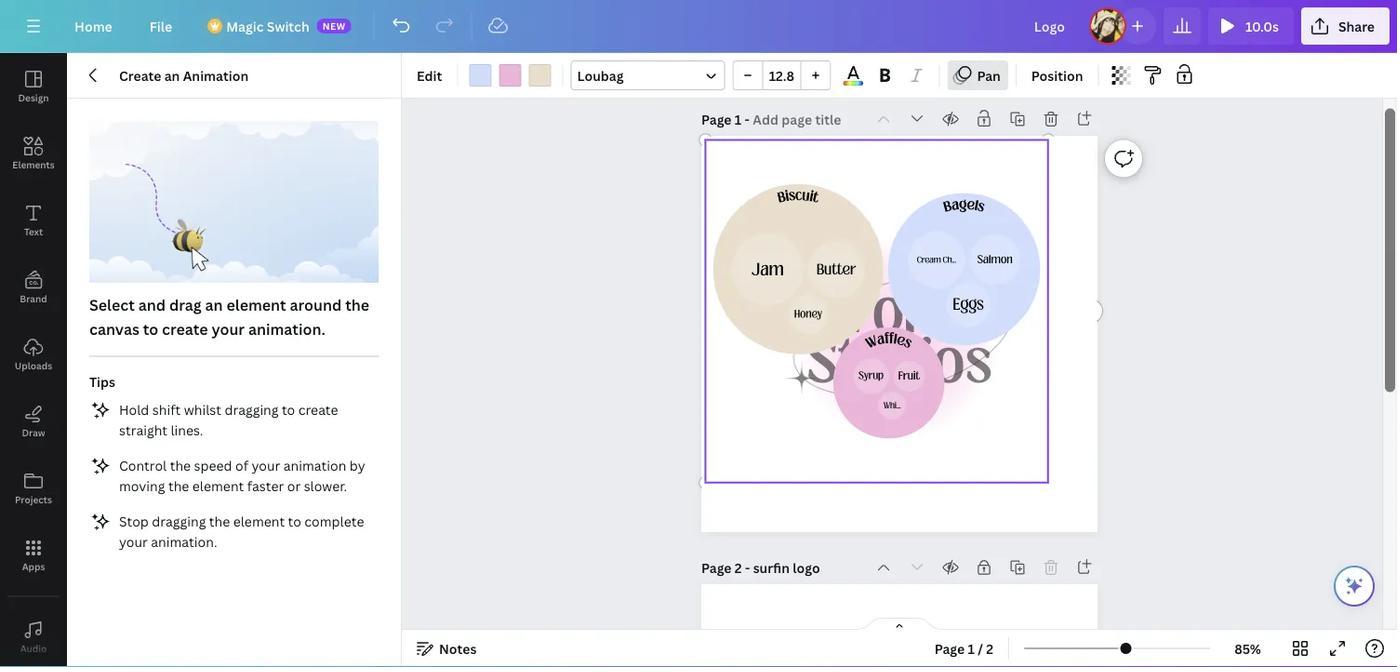Task type: locate. For each thing, give the bounding box(es) containing it.
your down stop
[[119, 533, 148, 551]]

to up animation
[[282, 401, 295, 419]]

page title text field for page 1 -
[[753, 109, 844, 128]]

page 1 -
[[702, 110, 753, 127]]

1 vertical spatial create
[[298, 401, 338, 419]]

page for page 1
[[702, 110, 732, 127]]

apps button
[[0, 522, 67, 589]]

1 vertical spatial element
[[192, 478, 244, 495]]

side panel tab list
[[0, 53, 67, 667]]

page inside page 1 / 2 button
[[935, 640, 965, 658]]

your
[[212, 319, 245, 339], [252, 457, 280, 475], [119, 533, 148, 551]]

1 inside button
[[968, 640, 975, 658]]

0 horizontal spatial 2
[[735, 558, 742, 576]]

0 vertical spatial an
[[164, 67, 180, 84]]

1 vertical spatial -
[[745, 558, 750, 576]]

an right drag
[[205, 295, 223, 315]]

create an animation
[[119, 67, 249, 84]]

0 horizontal spatial create
[[162, 319, 208, 339]]

-
[[745, 110, 750, 127], [745, 558, 750, 576]]

to inside stop dragging the element to complete your animation.
[[288, 513, 301, 531]]

2 horizontal spatial your
[[252, 457, 280, 475]]

element
[[227, 295, 286, 315], [192, 478, 244, 495], [233, 513, 285, 531]]

list
[[89, 399, 379, 552]]

0 vertical spatial page title text field
[[753, 109, 844, 128]]

the
[[345, 295, 370, 315], [170, 457, 191, 475], [168, 478, 189, 495], [209, 513, 230, 531]]

create down drag
[[162, 319, 208, 339]]

0 vertical spatial 1
[[735, 110, 742, 127]]

text
[[24, 225, 43, 238]]

your inside control the speed of your animation by moving the element faster or slower.
[[252, 457, 280, 475]]

page for page 2
[[702, 558, 732, 576]]

0 vertical spatial 2
[[735, 558, 742, 576]]

2 vertical spatial page
[[935, 640, 965, 658]]

an right create
[[164, 67, 180, 84]]

to
[[143, 319, 158, 339], [282, 401, 295, 419], [288, 513, 301, 531]]

dragging inside stop dragging the element to complete your animation.
[[152, 513, 206, 531]]

studios
[[807, 326, 993, 400], [807, 326, 993, 400]]

1 horizontal spatial dragging
[[225, 401, 279, 419]]

to down and
[[143, 319, 158, 339]]

around
[[290, 295, 342, 315]]

0 horizontal spatial an
[[164, 67, 180, 84]]

to inside hold shift whilst dragging to create straight lines.
[[282, 401, 295, 419]]

1 vertical spatial an
[[205, 295, 223, 315]]

your up faster
[[252, 457, 280, 475]]

element left around
[[227, 295, 286, 315]]

your up whilst
[[212, 319, 245, 339]]

1 horizontal spatial animation.
[[248, 319, 326, 339]]

dragging inside hold shift whilst dragging to create straight lines.
[[225, 401, 279, 419]]

element inside control the speed of your animation by moving the element faster or slower.
[[192, 478, 244, 495]]

animation.
[[248, 319, 326, 339], [151, 533, 217, 551]]

#f4b3db image
[[499, 64, 522, 87], [499, 64, 522, 87]]

dragging right stop
[[152, 513, 206, 531]]

an
[[164, 67, 180, 84], [205, 295, 223, 315]]

1 vertical spatial 1
[[968, 640, 975, 658]]

apps
[[22, 560, 45, 573]]

color range image
[[844, 81, 864, 86]]

85%
[[1235, 640, 1262, 658]]

1 - from the top
[[745, 110, 750, 127]]

2 vertical spatial element
[[233, 513, 285, 531]]

#cfddff image
[[469, 64, 492, 87], [469, 64, 492, 87]]

2 - from the top
[[745, 558, 750, 576]]

Page title text field
[[753, 109, 844, 128], [754, 558, 822, 577]]

the right around
[[345, 295, 370, 315]]

of
[[235, 457, 249, 475]]

1 vertical spatial animation.
[[151, 533, 217, 551]]

create
[[162, 319, 208, 339], [298, 401, 338, 419]]

1 page title text field from the top
[[753, 109, 844, 128]]

- for page 2 -
[[745, 558, 750, 576]]

element down faster
[[233, 513, 285, 531]]

1 horizontal spatial 1
[[968, 640, 975, 658]]

select and drag an element around the canvas to create your animation.
[[89, 295, 370, 339]]

magic switch
[[226, 17, 310, 35]]

1 horizontal spatial 2
[[987, 640, 994, 658]]

the left speed
[[170, 457, 191, 475]]

1 vertical spatial your
[[252, 457, 280, 475]]

2
[[735, 558, 742, 576], [987, 640, 994, 658]]

your inside select and drag an element around the canvas to create your animation.
[[212, 319, 245, 339]]

control
[[119, 457, 167, 475]]

animation. down around
[[248, 319, 326, 339]]

2 page title text field from the top
[[754, 558, 822, 577]]

page
[[702, 110, 732, 127], [702, 558, 732, 576], [935, 640, 965, 658]]

create up animation
[[298, 401, 338, 419]]

0 vertical spatial element
[[227, 295, 286, 315]]

drag
[[169, 295, 202, 315]]

complete
[[305, 513, 364, 531]]

element down speed
[[192, 478, 244, 495]]

dragging right whilst
[[225, 401, 279, 419]]

moving
[[119, 478, 165, 495]]

0 horizontal spatial animation.
[[151, 533, 217, 551]]

the right the moving
[[168, 478, 189, 495]]

0 horizontal spatial dragging
[[152, 513, 206, 531]]

canva assistant image
[[1344, 575, 1366, 597]]

1 for /
[[968, 640, 975, 658]]

share
[[1339, 17, 1376, 35]]

uploads
[[15, 359, 52, 372]]

2 vertical spatial your
[[119, 533, 148, 551]]

0 vertical spatial animation.
[[248, 319, 326, 339]]

group
[[733, 60, 831, 90]]

0 vertical spatial your
[[212, 319, 245, 339]]

1
[[735, 110, 742, 127], [968, 640, 975, 658]]

2 vertical spatial to
[[288, 513, 301, 531]]

show pages image
[[855, 617, 945, 632]]

control the speed of your animation by moving the element faster or slower.
[[119, 457, 365, 495]]

toro
[[839, 275, 961, 350], [839, 275, 961, 350]]

0 vertical spatial -
[[745, 110, 750, 127]]

0 vertical spatial to
[[143, 319, 158, 339]]

1 for -
[[735, 110, 742, 127]]

animation. inside select and drag an element around the canvas to create your animation.
[[248, 319, 326, 339]]

dragging
[[225, 401, 279, 419], [152, 513, 206, 531]]

stop dragging the element to complete your animation.
[[119, 513, 364, 551]]

animation. down the moving
[[151, 533, 217, 551]]

1 horizontal spatial an
[[205, 295, 223, 315]]

an inside select and drag an element around the canvas to create your animation.
[[205, 295, 223, 315]]

1 vertical spatial dragging
[[152, 513, 206, 531]]

main menu bar
[[0, 0, 1398, 53]]

1 vertical spatial page
[[702, 558, 732, 576]]

faster
[[247, 478, 284, 495]]

animation
[[284, 457, 347, 475]]

#ebdecb image
[[529, 64, 551, 87], [529, 64, 551, 87]]

1 vertical spatial 2
[[987, 640, 994, 658]]

0 vertical spatial page
[[702, 110, 732, 127]]

1 horizontal spatial your
[[212, 319, 245, 339]]

text button
[[0, 187, 67, 254]]

– – number field
[[769, 67, 795, 84]]

file
[[150, 17, 172, 35]]

elements button
[[0, 120, 67, 187]]

1 horizontal spatial create
[[298, 401, 338, 419]]

1 vertical spatial to
[[282, 401, 295, 419]]

0 vertical spatial dragging
[[225, 401, 279, 419]]

0 horizontal spatial your
[[119, 533, 148, 551]]

- for page 1 -
[[745, 110, 750, 127]]

to for the
[[288, 513, 301, 531]]

0 vertical spatial create
[[162, 319, 208, 339]]

the down control the speed of your animation by moving the element faster or slower.
[[209, 513, 230, 531]]

page 2 -
[[702, 558, 754, 576]]

to down or
[[288, 513, 301, 531]]

0 horizontal spatial 1
[[735, 110, 742, 127]]

1 vertical spatial page title text field
[[754, 558, 822, 577]]

notes button
[[409, 634, 484, 664]]



Task type: vqa. For each thing, say whether or not it's contained in the screenshot.
'Thin Double Lined Frame - Photo Card'
no



Task type: describe. For each thing, give the bounding box(es) containing it.
to for whilst
[[282, 401, 295, 419]]

brand button
[[0, 254, 67, 321]]

switch
[[267, 17, 310, 35]]

hold
[[119, 401, 149, 419]]

or
[[287, 478, 301, 495]]

animation. inside stop dragging the element to complete your animation.
[[151, 533, 217, 551]]

lines.
[[171, 422, 203, 439]]

element inside select and drag an element around the canvas to create your animation.
[[227, 295, 286, 315]]

home link
[[60, 7, 127, 45]]

speed
[[194, 457, 232, 475]]

straight
[[119, 422, 168, 439]]

and
[[138, 295, 166, 315]]

notes
[[439, 640, 477, 658]]

home
[[74, 17, 112, 35]]

select
[[89, 295, 135, 315]]

position button
[[1024, 60, 1091, 90]]

10.0s button
[[1209, 7, 1294, 45]]

audio button
[[0, 604, 67, 667]]

pan button
[[948, 60, 1009, 90]]

Design title text field
[[1020, 7, 1082, 45]]

file button
[[135, 7, 187, 45]]

element inside stop dragging the element to complete your animation.
[[233, 513, 285, 531]]

85% button
[[1218, 634, 1279, 664]]

hold shift whilst dragging to create straight lines.
[[119, 401, 338, 439]]

/
[[978, 640, 984, 658]]

to inside select and drag an element around the canvas to create your animation.
[[143, 319, 158, 339]]

elements
[[12, 158, 55, 171]]

slower.
[[304, 478, 347, 495]]

design button
[[0, 53, 67, 120]]

the inside select and drag an element around the canvas to create your animation.
[[345, 295, 370, 315]]

new
[[323, 20, 346, 32]]

create inside hold shift whilst dragging to create straight lines.
[[298, 401, 338, 419]]

edit
[[417, 67, 442, 84]]

page title text field for page 2 -
[[754, 558, 822, 577]]

magic
[[226, 17, 264, 35]]

stop
[[119, 513, 149, 531]]

animation
[[183, 67, 249, 84]]

create inside select and drag an element around the canvas to create your animation.
[[162, 319, 208, 339]]

position
[[1032, 67, 1084, 84]]

brand
[[20, 292, 47, 305]]

projects
[[15, 493, 52, 506]]

design
[[18, 91, 49, 104]]

share button
[[1302, 7, 1390, 45]]

canvas
[[89, 319, 140, 339]]

loubag button
[[571, 60, 725, 90]]

uploads button
[[0, 321, 67, 388]]

your inside stop dragging the element to complete your animation.
[[119, 533, 148, 551]]

draw
[[22, 426, 45, 439]]

shift
[[152, 401, 181, 419]]

whilst
[[184, 401, 222, 419]]

loubag
[[577, 67, 624, 84]]

audio
[[20, 642, 47, 655]]

color group
[[466, 60, 555, 90]]

pan
[[978, 67, 1001, 84]]

page 1 / 2
[[935, 640, 994, 658]]

2 inside button
[[987, 640, 994, 658]]

page 1 / 2 button
[[928, 634, 1001, 664]]

create
[[119, 67, 161, 84]]

draw button
[[0, 388, 67, 455]]

list containing hold shift whilst dragging to create straight lines.
[[89, 399, 379, 552]]

projects button
[[0, 455, 67, 522]]

10.0s
[[1246, 17, 1280, 35]]

the inside stop dragging the element to complete your animation.
[[209, 513, 230, 531]]

tips
[[89, 373, 115, 391]]

by
[[350, 457, 365, 475]]

edit button
[[409, 60, 450, 90]]



